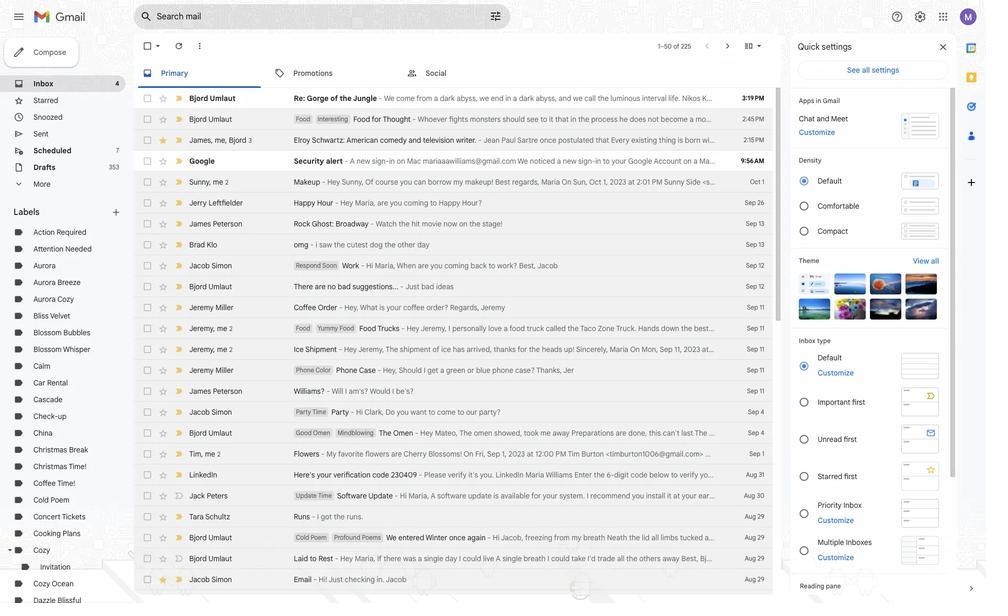 Task type: vqa. For each thing, say whether or not it's contained in the screenshot.


Task type: locate. For each thing, give the bounding box(es) containing it.
main content
[[134, 33, 987, 603]]

1 aurora from the top
[[33, 261, 56, 271]]

single down jacob,
[[503, 554, 522, 564]]

bubbles
[[63, 328, 90, 338]]

aurora for aurora breeze
[[33, 278, 56, 287]]

2 for ice shipment
[[229, 346, 233, 353]]

blossom for blossom whisper
[[33, 345, 62, 354]]

is up food trucks -
[[380, 303, 385, 312]]

0 vertical spatial sincerely,
[[955, 177, 987, 187]]

break
[[69, 445, 88, 455]]

christmas break link
[[33, 445, 88, 455]]

of
[[674, 42, 680, 50], [331, 94, 338, 103], [433, 345, 440, 354]]

check-up link
[[33, 412, 67, 421]]

customize down <millerjeremy500@gmail.com>
[[818, 368, 855, 378]]

1 horizontal spatial pm
[[652, 177, 663, 187]]

aurora
[[33, 261, 56, 271], [33, 278, 56, 287], [33, 295, 56, 304]]

sep 4 for the omen -
[[749, 429, 765, 437]]

1 vertical spatial of
[[331, 94, 338, 103]]

1 jeremy miller from the top
[[189, 303, 234, 312]]

0 horizontal spatial update
[[296, 492, 317, 500]]

2 borrow from the left
[[881, 177, 905, 187]]

search mail image
[[137, 7, 156, 26]]

is right update
[[494, 491, 499, 501]]

hit
[[412, 219, 420, 229]]

1 jacob simon from the top
[[189, 261, 232, 271]]

i
[[878, 177, 879, 187], [424, 366, 426, 375], [345, 387, 347, 396], [393, 387, 395, 396], [865, 450, 866, 459], [587, 491, 589, 501], [317, 512, 319, 522], [459, 554, 461, 564], [548, 554, 550, 564]]

time inside update time software update - hi maria, a software update is available for your system. i recommend you install it at your earliest convenience. best, jack
[[318, 492, 332, 500]]

4 bjord umlaut from the top
[[189, 429, 232, 438]]

sep for 15th row
[[748, 387, 759, 395]]

sincerely, right 'up!'
[[577, 345, 608, 354]]

, for elroy schwartz: american comedy and television writer.
[[211, 135, 213, 145]]

simon for work
[[212, 261, 232, 271]]

0 vertical spatial starred
[[33, 96, 58, 105]]

poem inside row
[[311, 534, 327, 542]]

0 vertical spatial am
[[844, 94, 855, 103]]

1 vertical spatial default
[[818, 353, 843, 363]]

omen down party time party - hi clark, do you want to come to our party?
[[394, 429, 414, 438]]

1 vertical spatial cold
[[296, 534, 309, 542]]

1 horizontal spatial on
[[460, 219, 468, 229]]

tab list inside main content
[[134, 59, 782, 88]]

1 borrow from the left
[[428, 177, 452, 187]]

we up thought
[[384, 94, 395, 103]]

2 jeremy , me 2 from the top
[[189, 345, 233, 354]]

2 for flowers
[[217, 450, 221, 458]]

umlaut for sep 4
[[209, 429, 232, 438]]

2 vertical spatial peterson
[[213, 387, 243, 396]]

50
[[665, 42, 672, 50]]

your down not,
[[907, 177, 922, 187]]

is
[[380, 303, 385, 312], [935, 450, 940, 459], [494, 491, 499, 501], [760, 533, 766, 543]]

customize button for multiple inboxes
[[812, 551, 861, 564]]

coffee inside row
[[294, 303, 316, 312]]

2 sep 13 from the top
[[747, 241, 765, 249]]

3 sep 11 from the top
[[748, 345, 765, 353]]

2 default from the top
[[818, 353, 843, 363]]

we left entered
[[387, 533, 397, 543]]

1 11 from the top
[[760, 304, 765, 311]]

umlaut for 2:45 pm
[[209, 115, 232, 124]]

your right "here's"
[[317, 470, 332, 480]]

are left no
[[315, 282, 326, 291]]

a down entered
[[418, 554, 422, 564]]

we left end
[[480, 94, 489, 103]]

1 we from the left
[[480, 94, 489, 103]]

None search field
[[134, 4, 511, 29]]

of left 'ice'
[[433, 345, 440, 354]]

0 horizontal spatial favorite
[[338, 450, 364, 459]]

cascade
[[33, 395, 63, 405]]

me for elroy
[[215, 135, 225, 145]]

drafts
[[33, 163, 56, 172]]

1 sep 13 from the top
[[747, 220, 765, 228]]

bjord umlaut for 3:19 pm
[[189, 94, 236, 103]]

1 jeremy , me 2 from the top
[[189, 324, 233, 333]]

gmail image
[[33, 6, 91, 27]]

- left hi!
[[314, 575, 317, 585]]

sep for tenth row from the bottom of the page
[[749, 408, 760, 416]]

primary
[[161, 68, 188, 78]]

0 horizontal spatial starred
[[33, 96, 58, 105]]

best, right work?
[[519, 261, 536, 271]]

2 google from the left
[[629, 156, 653, 166]]

2 vertical spatial first
[[845, 472, 858, 481]]

bliss velvet link
[[33, 311, 70, 321]]

0 vertical spatial just
[[406, 282, 420, 291]]

sunny
[[189, 177, 209, 187], [665, 177, 685, 187]]

10:41
[[711, 345, 728, 354]]

arrived,
[[467, 345, 492, 354]]

happy hour - hey maria, are you coming to happy hour?
[[294, 198, 483, 208]]

check-up
[[33, 412, 67, 421]]

18 row from the top
[[134, 444, 987, 465]]

blossom whisper link
[[33, 345, 91, 354]]

1 horizontal spatial inbox
[[800, 337, 816, 345]]

2 horizontal spatial inbox
[[844, 501, 863, 510]]

5 sep 11 from the top
[[748, 387, 765, 395]]

1 horizontal spatial maria
[[610, 345, 629, 354]]

1 mac from the left
[[407, 156, 421, 166]]

4 inside "labels" navigation
[[115, 80, 119, 87]]

will
[[904, 115, 915, 124]]

simon for party
[[212, 408, 232, 417]]

row containing jack peters
[[134, 486, 805, 507]]

0 vertical spatial back
[[934, 115, 951, 124]]

1 horizontal spatial cold
[[296, 534, 309, 542]]

3 simon from the top
[[212, 575, 232, 585]]

james , me , bjord 3
[[189, 135, 252, 145]]

action required
[[33, 228, 86, 237]]

could left take
[[552, 554, 570, 564]]

google up makeup - hey sunny, of course you can borrow my makeup! best regards, maria on sun, oct 1, 2023 at 2:01 pm sunny side <sunnyupside33@gmail.com> wrote: hey maria, can i borrow your makeup? sincerely,
[[629, 156, 653, 166]]

omg - i saw the cutest dog the other day
[[294, 240, 430, 250]]

settings right see
[[873, 65, 900, 75]]

tim
[[189, 449, 201, 459], [568, 450, 580, 459]]

0 horizontal spatial sign-
[[372, 156, 389, 166]]

2 inside tim , me 2
[[217, 450, 221, 458]]

and inside chat and meet customize
[[817, 114, 830, 124]]

1 vertical spatial 13
[[759, 241, 765, 249]]

starred inside "labels" navigation
[[33, 96, 58, 105]]

1 horizontal spatial poem
[[311, 534, 327, 542]]

hey, left "should"
[[383, 366, 397, 375]]

bjord for 16th row from the bottom
[[189, 282, 207, 291]]

jeremy
[[189, 303, 214, 312], [481, 303, 506, 312], [189, 324, 213, 333], [189, 345, 213, 354], [742, 345, 766, 354], [189, 366, 214, 375]]

quick settings element
[[799, 42, 853, 61]]

blossom for blossom bubbles
[[33, 328, 62, 338]]

1 vertical spatial miller
[[768, 345, 786, 354]]

there are no bad suggestions... - just bad ideas
[[294, 282, 454, 291]]

15 row from the top
[[134, 381, 773, 402]]

hey, right order
[[345, 303, 359, 312]]

party up good
[[296, 408, 311, 416]]

if left this
[[742, 156, 746, 166]]

12 for jacob simon
[[759, 262, 765, 270]]

2
[[225, 178, 229, 186], [229, 325, 233, 333], [229, 346, 233, 353], [217, 450, 221, 458]]

invitation
[[40, 563, 71, 572]]

1 christmas from the top
[[33, 445, 67, 455]]

omen for good
[[313, 429, 331, 437]]

dark up see
[[519, 94, 534, 103]]

0 vertical spatial aurora
[[33, 261, 56, 271]]

0 vertical spatial miller
[[216, 303, 234, 312]]

of right 50
[[674, 42, 680, 50]]

1 horizontal spatial away
[[705, 533, 723, 543]]

christmas down china at the bottom of the page
[[33, 445, 67, 455]]

0 vertical spatial poem
[[51, 496, 69, 505]]

2 horizontal spatial abyss,
[[847, 115, 868, 124]]

cozy ocean link
[[33, 579, 74, 589]]

1 vertical spatial settings
[[873, 65, 900, 75]]

time inside party time party - hi clark, do you want to come to our party?
[[313, 408, 326, 416]]

onwards
[[855, 533, 883, 543]]

jeremy miller for 15th row from the bottom of the page
[[189, 303, 234, 312]]

happy
[[294, 198, 315, 208], [439, 198, 461, 208]]

that
[[556, 115, 569, 124]]

1 vertical spatial coffee
[[33, 479, 56, 488]]

2 jeremy miller from the top
[[189, 366, 234, 375]]

16 row from the top
[[134, 402, 773, 423]]

become
[[661, 115, 688, 124]]

1 horizontal spatial into
[[952, 115, 965, 124]]

0 horizontal spatial google
[[189, 156, 215, 166]]

to right see
[[541, 115, 548, 124]]

2 13 from the top
[[759, 241, 765, 249]]

5 bjord umlaut from the top
[[189, 533, 232, 543]]

earliest
[[699, 491, 724, 501]]

update inside update time software update - hi maria, a software update is available for your system. i recommend you install it at your earliest convenience. best, jack
[[296, 492, 317, 500]]

0 horizontal spatial my
[[454, 177, 464, 187]]

for left thought
[[372, 115, 382, 124]]

your up makeup - hey sunny, of course you can borrow my makeup! best regards, maria on sun, oct 1, 2023 at 2:01 pm sunny side <sunnyupside33@gmail.com> wrote: hey maria, can i borrow your makeup? sincerely,
[[612, 156, 627, 166]]

1 sep 12 from the top
[[747, 262, 765, 270]]

- left watch
[[371, 219, 374, 229]]

aurora down aurora link
[[33, 278, 56, 287]]

klo
[[207, 240, 217, 250]]

poem down got
[[311, 534, 327, 542]]

cold poem
[[33, 496, 69, 505], [296, 534, 327, 542]]

coming up hit
[[404, 198, 429, 208]]

happy left the "hour?"
[[439, 198, 461, 208]]

wrote: left sep 1
[[706, 450, 727, 459]]

2 sep 4 from the top
[[749, 429, 765, 437]]

13 for omg - i saw the cutest dog the other day
[[759, 241, 765, 249]]

0 vertical spatial cold poem
[[33, 496, 69, 505]]

0 horizontal spatial new
[[357, 156, 371, 166]]

26
[[758, 199, 765, 207]]

2 james peterson from the top
[[189, 387, 243, 396]]

starred down flowers?
[[818, 472, 843, 481]]

coffee for coffee time!
[[33, 479, 56, 488]]

single down winter on the left
[[424, 554, 444, 564]]

me for flowers
[[205, 449, 215, 459]]

1 happy from the left
[[294, 198, 315, 208]]

breath up the i'd
[[584, 533, 606, 543]]

- right shipment
[[339, 345, 342, 354]]

cozy for cozy link at the bottom left of page
[[33, 546, 50, 555]]

main content containing primary
[[134, 33, 987, 603]]

2 christmas from the top
[[33, 462, 67, 472]]

bjord for third row from the bottom of the page
[[189, 554, 207, 564]]

aug 30
[[745, 492, 765, 500]]

0 horizontal spatial am
[[729, 345, 740, 354]]

2 sep 12 from the top
[[747, 283, 765, 290]]

customize button for chat and meet
[[793, 126, 842, 139]]

1 sep 4 from the top
[[749, 408, 765, 416]]

29
[[758, 513, 765, 521], [758, 534, 765, 542], [758, 555, 765, 563], [758, 576, 765, 583]]

2 new from the left
[[563, 156, 577, 166]]

12 row from the top
[[134, 318, 773, 339]]

of
[[366, 177, 374, 187]]

labels
[[14, 207, 40, 218]]

inbox for inbox type
[[800, 337, 816, 345]]

1 vertical spatial come
[[437, 408, 456, 417]]

1 vertical spatial pm
[[556, 450, 567, 459]]

7 row from the top
[[134, 214, 773, 234]]

dark
[[440, 94, 455, 103], [519, 94, 534, 103]]

refresh image
[[174, 41, 184, 51]]

bjord umlaut for sep 12
[[189, 282, 232, 291]]

time for party
[[313, 408, 326, 416]]

1 13 from the top
[[759, 220, 765, 228]]

0 horizontal spatial breath
[[524, 554, 546, 564]]

trucks
[[378, 324, 400, 333]]

1 horizontal spatial 11,
[[788, 94, 796, 103]]

sincerely, down secure
[[955, 177, 987, 187]]

1 horizontal spatial just
[[406, 282, 420, 291]]

2 jacob simon from the top
[[189, 408, 232, 417]]

1 blossom from the top
[[33, 328, 62, 338]]

suggestions...
[[353, 282, 399, 291]]

no
[[328, 282, 336, 291]]

labels navigation
[[0, 33, 134, 603]]

hi right work
[[367, 261, 373, 271]]

1 favorite from the left
[[338, 450, 364, 459]]

3 11 from the top
[[760, 345, 765, 353]]

1 vertical spatial aurora
[[33, 278, 56, 287]]

in right that
[[571, 115, 577, 124]]

1 left 50
[[658, 42, 661, 50]]

for for update
[[532, 491, 541, 501]]

comfortable
[[818, 201, 860, 211]]

james peterson for rock
[[189, 219, 243, 229]]

4 aug 29 from the top
[[745, 576, 765, 583]]

0 horizontal spatial sunny
[[189, 177, 209, 187]]

1 vertical spatial sincerely,
[[577, 345, 608, 354]]

<millerjeremy500@gmail.com>
[[788, 345, 890, 354]]

advanced search options image
[[486, 6, 507, 27]]

0 vertical spatial coffee
[[294, 303, 316, 312]]

for right the thanks
[[518, 345, 528, 354]]

2 horizontal spatial hey,
[[915, 345, 929, 354]]

5 row from the top
[[134, 172, 987, 193]]

0 horizontal spatial we
[[480, 94, 489, 103]]

13 for rock ghost: broadway - watch the hit movie now on the stage!
[[759, 220, 765, 228]]

inbox right 'priority'
[[844, 501, 863, 510]]

3
[[249, 136, 252, 144]]

0 vertical spatial cold
[[33, 496, 49, 505]]

me for makeup
[[213, 177, 223, 187]]

3 row from the top
[[134, 130, 773, 151]]

2 bjord umlaut from the top
[[189, 115, 232, 124]]

2 vertical spatial miller
[[216, 366, 234, 375]]

respond
[[296, 262, 321, 270]]

1 horizontal spatial bad
[[422, 282, 435, 291]]

None checkbox
[[142, 41, 153, 51], [142, 93, 153, 104], [142, 114, 153, 125], [142, 135, 153, 145], [142, 156, 153, 166], [142, 177, 153, 187], [142, 198, 153, 208], [142, 240, 153, 250], [142, 261, 153, 271], [142, 282, 153, 292], [142, 323, 153, 334], [142, 344, 153, 355], [142, 365, 153, 376], [142, 386, 153, 397], [142, 449, 153, 459], [142, 470, 153, 480], [142, 491, 153, 501], [142, 533, 153, 543], [142, 554, 153, 564], [142, 41, 153, 51], [142, 93, 153, 104], [142, 114, 153, 125], [142, 135, 153, 145], [142, 156, 153, 166], [142, 177, 153, 187], [142, 198, 153, 208], [142, 240, 153, 250], [142, 261, 153, 271], [142, 282, 153, 292], [142, 323, 153, 334], [142, 344, 153, 355], [142, 365, 153, 376], [142, 386, 153, 397], [142, 449, 153, 459], [142, 470, 153, 480], [142, 491, 153, 501], [142, 533, 153, 543], [142, 554, 153, 564]]

cold
[[33, 496, 49, 505], [296, 534, 309, 542]]

1 james peterson from the top
[[189, 219, 243, 229]]

1 vertical spatial cozy
[[33, 546, 50, 555]]

2 jack from the left
[[790, 491, 805, 501]]

1 up 31
[[763, 450, 765, 458]]

cherry
[[404, 450, 427, 459]]

1 horizontal spatial gaze
[[917, 115, 933, 124]]

2 blossom from the top
[[33, 345, 62, 354]]

food up "american"
[[354, 115, 370, 124]]

code
[[373, 470, 389, 480]]

cutest
[[347, 240, 368, 250]]

tara
[[189, 512, 204, 522]]

0 horizontal spatial happy
[[294, 198, 315, 208]]

in right apps
[[817, 97, 822, 105]]

2 aurora from the top
[[33, 278, 56, 287]]

5 11 from the top
[[760, 387, 765, 395]]

watch
[[376, 219, 397, 229]]

come up thought
[[397, 94, 415, 103]]

1 horizontal spatial we
[[574, 94, 583, 103]]

come left our
[[437, 408, 456, 417]]

17 row from the top
[[134, 423, 773, 444]]

0 horizontal spatial poem
[[51, 496, 69, 505]]

maria, up aug 31 on the bottom of page
[[737, 450, 758, 459]]

update down 'code'
[[369, 491, 393, 501]]

- left will
[[327, 387, 330, 396]]

and up that
[[559, 94, 572, 103]]

1 horizontal spatial happy
[[439, 198, 461, 208]]

1 row from the top
[[134, 88, 987, 109]]

party inside party time party - hi clark, do you want to come to our party?
[[296, 408, 311, 416]]

1 vertical spatial jeremy miller
[[189, 366, 234, 375]]

2 row from the top
[[134, 109, 981, 130]]

2 inside "sunny , me 2"
[[225, 178, 229, 186]]

are right when
[[418, 261, 429, 271]]

2 vertical spatial inbox
[[844, 501, 863, 510]]

0 vertical spatial sep 4
[[749, 408, 765, 416]]

2 vertical spatial hey,
[[383, 366, 397, 375]]

tab list containing primary
[[134, 59, 782, 88]]

1 horizontal spatial coffee
[[294, 303, 316, 312]]

2 vertical spatial of
[[433, 345, 440, 354]]

0 vertical spatial my
[[454, 177, 464, 187]]

20 row from the top
[[134, 486, 805, 507]]

2 for makeup
[[225, 178, 229, 186]]

1 vertical spatial cold poem
[[296, 534, 327, 542]]

0 horizontal spatial pm
[[556, 450, 567, 459]]

1 vertical spatial my
[[572, 533, 582, 543]]

time
[[313, 408, 326, 416], [318, 492, 332, 500]]

monster.
[[696, 115, 725, 124]]

3 aurora from the top
[[33, 295, 56, 304]]

just up coffee
[[406, 282, 420, 291]]

me
[[215, 135, 225, 145], [213, 177, 223, 187], [217, 324, 227, 333], [217, 345, 227, 354], [205, 449, 215, 459]]

see all settings
[[848, 65, 900, 75]]

if
[[742, 156, 746, 166], [896, 156, 900, 166], [378, 554, 382, 564]]

customize down "enough"
[[800, 128, 836, 137]]

24 row from the top
[[134, 569, 773, 590]]

0 horizontal spatial on
[[397, 156, 405, 166]]

coffee inside "labels" navigation
[[33, 479, 56, 488]]

monsters
[[470, 115, 501, 124]]

bjord for first row from the top
[[189, 94, 208, 103]]

2 single from the left
[[503, 554, 522, 564]]

- right 'again' on the bottom
[[488, 533, 491, 543]]

0 vertical spatial jeremy , me 2
[[189, 324, 233, 333]]

13 row from the top
[[134, 339, 987, 360]]

and right year
[[975, 450, 987, 459]]

inbox inside "labels" navigation
[[33, 79, 53, 88]]

scheduled
[[33, 146, 71, 155]]

a right alert
[[350, 156, 355, 166]]

1 sign- from the left
[[372, 156, 389, 166]]

default down "need"
[[818, 176, 843, 186]]

maria right 'up!'
[[610, 345, 629, 354]]

of for the
[[331, 94, 338, 103]]

james peterson for williams?
[[189, 387, 243, 396]]

0 horizontal spatial maria
[[542, 177, 560, 187]]

hi down 230409
[[400, 491, 407, 501]]

row
[[134, 88, 987, 109], [134, 109, 981, 130], [134, 130, 773, 151], [134, 151, 986, 172], [134, 172, 987, 193], [134, 193, 773, 214], [134, 214, 773, 234], [134, 234, 773, 255], [134, 255, 773, 276], [134, 276, 773, 297], [134, 297, 773, 318], [134, 318, 773, 339], [134, 339, 987, 360], [134, 360, 773, 381], [134, 381, 773, 402], [134, 402, 773, 423], [134, 423, 773, 444], [134, 444, 987, 465], [134, 465, 773, 486], [134, 486, 805, 507], [134, 507, 773, 528], [134, 528, 883, 548], [134, 548, 773, 569], [134, 569, 773, 590], [134, 590, 773, 603]]

0 vertical spatial what
[[360, 303, 378, 312]]

customize button for default
[[812, 367, 861, 379]]

at
[[816, 94, 823, 103], [629, 177, 635, 187], [703, 345, 709, 354], [527, 450, 534, 459], [674, 491, 681, 501]]

2 mac from the left
[[700, 156, 714, 166]]

2 bad from the left
[[422, 282, 435, 291]]

sep for 15th row from the bottom of the page
[[748, 304, 759, 311]]

oct
[[590, 177, 602, 187], [751, 178, 761, 186]]

the left others
[[627, 554, 638, 564]]

2 vertical spatial cozy
[[33, 579, 50, 589]]

away
[[705, 533, 723, 543], [663, 554, 680, 564]]

, for flowers
[[201, 449, 203, 459]]

customize button
[[793, 126, 842, 139], [812, 367, 861, 379], [812, 514, 861, 527], [812, 551, 861, 564]]

we left noticed
[[518, 156, 529, 166]]

my
[[454, 177, 464, 187], [572, 533, 582, 543]]

1 sep 11 from the top
[[748, 304, 765, 311]]

1 horizontal spatial settings
[[873, 65, 900, 75]]

sign-
[[372, 156, 389, 166], [579, 156, 596, 166]]

tab list
[[958, 33, 987, 566], [134, 59, 782, 88]]

runs.
[[347, 512, 363, 522]]

a up whoever
[[434, 94, 438, 103]]

umlaut for sep 12
[[209, 282, 232, 291]]

2 29 from the top
[[758, 534, 765, 542]]

sign- up sun,
[[579, 156, 596, 166]]

cozy for cozy ocean
[[33, 579, 50, 589]]

cozy left ocean
[[33, 579, 50, 589]]

back down <james.peterson1902@ at the top right of the page
[[934, 115, 951, 124]]

2 horizontal spatial a
[[496, 554, 501, 564]]

0 horizontal spatial borrow
[[428, 177, 452, 187]]

new down "american"
[[357, 156, 371, 166]]

0 vertical spatial wrote:
[[803, 177, 824, 187]]

2 simon from the top
[[212, 408, 232, 417]]

12
[[759, 262, 765, 270], [759, 283, 765, 290]]

1 29 from the top
[[758, 513, 765, 521]]

time up 'good omen'
[[313, 408, 326, 416]]

a left software
[[431, 491, 436, 501]]

2 happy from the left
[[439, 198, 461, 208]]

inbox for inbox
[[33, 79, 53, 88]]

we
[[480, 94, 489, 103], [574, 94, 583, 103]]

None checkbox
[[142, 219, 153, 229], [142, 302, 153, 313], [142, 407, 153, 418], [142, 428, 153, 439], [142, 512, 153, 522], [142, 575, 153, 585], [142, 219, 153, 229], [142, 302, 153, 313], [142, 407, 153, 418], [142, 428, 153, 439], [142, 512, 153, 522], [142, 575, 153, 585]]

first for important first
[[853, 397, 866, 407]]

abyss, up see
[[536, 94, 557, 103]]

1 vertical spatial time
[[318, 492, 332, 500]]

sunny left side
[[665, 177, 685, 187]]

0 horizontal spatial jack
[[189, 491, 205, 501]]

ocean
[[52, 579, 74, 589]]

comedy
[[380, 136, 407, 145]]

1 vertical spatial 11,
[[675, 345, 682, 354]]

borrow
[[428, 177, 452, 187], [881, 177, 905, 187]]

7
[[116, 147, 119, 154]]

- left the my
[[322, 450, 325, 459]]

sunny up jerry
[[189, 177, 209, 187]]

a
[[350, 156, 355, 166], [431, 491, 436, 501], [496, 554, 501, 564]]

1 default from the top
[[818, 176, 843, 186]]

wrote:
[[803, 177, 824, 187], [892, 345, 913, 354], [706, 450, 727, 459]]

now
[[444, 219, 458, 229], [825, 533, 839, 543]]

peterson
[[880, 94, 909, 103], [213, 219, 243, 229], [213, 387, 243, 396]]

you up ideas at the top left of page
[[431, 261, 443, 271]]

19 row from the top
[[134, 465, 773, 486]]

customize for default
[[818, 368, 855, 378]]

cold poem inside row
[[296, 534, 327, 542]]

blossom
[[33, 328, 62, 338], [33, 345, 62, 354]]

profound
[[334, 534, 361, 542]]

social tab
[[399, 59, 531, 88]]

does
[[630, 115, 647, 124]]

2 vertical spatial jacob simon
[[189, 575, 232, 585]]

0 vertical spatial for
[[372, 115, 382, 124]]

1 horizontal spatial come
[[437, 408, 456, 417]]

brad
[[189, 240, 205, 250]]

good
[[296, 429, 312, 437]]

1 bjord umlaut from the top
[[189, 94, 236, 103]]

21 row from the top
[[134, 507, 773, 528]]

poems
[[362, 534, 381, 542]]

support image
[[892, 10, 904, 23]]

10 row from the top
[[134, 276, 773, 297]]

away left 'this'
[[705, 533, 723, 543]]

maria,
[[840, 177, 861, 187], [355, 198, 376, 208], [375, 261, 396, 271], [737, 450, 758, 459], [409, 491, 429, 501], [355, 554, 376, 564]]

1 simon from the top
[[212, 261, 232, 271]]

what up 31
[[759, 450, 777, 459]]

come
[[397, 94, 415, 103], [437, 408, 456, 417]]

0 horizontal spatial coming
[[404, 198, 429, 208]]

the right the has
[[945, 345, 956, 354]]

when
[[397, 261, 416, 271]]

1 vertical spatial sep 12
[[747, 283, 765, 290]]

0 vertical spatial 13
[[759, 220, 765, 228]]



Task type: describe. For each thing, give the bounding box(es) containing it.
i'd
[[588, 554, 596, 564]]

hi left jacob,
[[493, 533, 500, 543]]

- up mindblowing
[[351, 408, 355, 417]]

0 horizontal spatial if
[[378, 554, 382, 564]]

a right noticed
[[557, 156, 561, 166]]

row containing google
[[134, 151, 986, 172]]

attention needed
[[33, 244, 92, 254]]

starred for starred 'link'
[[33, 96, 58, 105]]

action
[[33, 228, 55, 237]]

blue
[[477, 366, 491, 375]]

, for makeup
[[209, 177, 211, 187]]

you right do
[[397, 408, 409, 417]]

2 could from the left
[[552, 554, 570, 564]]

row containing tara schultz
[[134, 507, 773, 528]]

sep for row containing tim
[[750, 450, 761, 458]]

maria, left can
[[840, 177, 861, 187]]

security
[[294, 156, 324, 166]]

- right work
[[361, 261, 365, 271]]

christmas for christmas time!
[[33, 462, 67, 472]]

0 horizontal spatial best,
[[519, 261, 536, 271]]

to right want
[[429, 408, 436, 417]]

0 vertical spatial 1,
[[604, 177, 608, 187]]

all right trade
[[618, 554, 625, 564]]

time! for christmas time!
[[69, 462, 87, 472]]

is left next
[[935, 450, 940, 459]]

1 horizontal spatial update
[[369, 491, 393, 501]]

toggle split pane mode image
[[744, 41, 755, 51]]

1 horizontal spatial from
[[555, 533, 570, 543]]

older image
[[723, 41, 734, 51]]

0 vertical spatial come
[[397, 94, 415, 103]]

- right thought
[[413, 115, 416, 124]]

2 horizontal spatial on
[[684, 156, 692, 166]]

peterson for rock ghost: broadway - watch the hit movie now on the stage!
[[213, 219, 243, 229]]

11 for williams? - will i am's? would i be's?
[[760, 387, 765, 395]]

primary tab
[[134, 59, 265, 88]]

the left heads
[[529, 345, 540, 354]]

9 row from the top
[[134, 255, 773, 276]]

blossom bubbles
[[33, 328, 90, 338]]

in right end
[[506, 94, 512, 103]]

2 vertical spatial best,
[[682, 554, 699, 564]]

bjord umlaut for sep 4
[[189, 429, 232, 438]]

display density element
[[800, 156, 940, 164]]

1 horizontal spatial sunny
[[665, 177, 685, 187]]

the right call
[[598, 94, 609, 103]]

sep 11 for ice shipment - hey jeremy, the shipment of ice has arrived, thanks for the heads up! sincerely, maria on mon, sep 11, 2023 at 10:41 am jeremy miller <millerjeremy500@gmail.com> wrote: hey, has the shipment
[[748, 345, 765, 353]]

customize for priority inbox
[[818, 516, 855, 525]]

aurora for aurora cozy
[[33, 295, 56, 304]]

1 vertical spatial was
[[403, 554, 416, 564]]

2 gaze from the left
[[917, 115, 933, 124]]

poem inside "labels" navigation
[[51, 496, 69, 505]]

miller for 14th row
[[216, 366, 234, 375]]

row containing sunny
[[134, 172, 987, 193]]

maria, down 230409
[[409, 491, 429, 501]]

23 row from the top
[[134, 548, 773, 569]]

sep 4 for party time party - hi clark, do you want to come to our party?
[[749, 408, 765, 416]]

1 could from the left
[[463, 554, 482, 564]]

labels heading
[[14, 207, 111, 218]]

0 vertical spatial cozy
[[57, 295, 74, 304]]

1 dark from the left
[[440, 94, 455, 103]]

the right got
[[334, 512, 345, 522]]

food down re:
[[296, 115, 311, 123]]

0 horizontal spatial tim
[[189, 449, 201, 459]]

1 horizontal spatial was
[[762, 156, 775, 166]]

would
[[370, 387, 391, 396]]

2 11 from the top
[[760, 324, 765, 332]]

do
[[853, 156, 861, 166]]

am's?
[[349, 387, 369, 396]]

the right the saw
[[334, 240, 345, 250]]

you left install
[[633, 491, 645, 501]]

hey up broadway
[[341, 198, 354, 208]]

television
[[423, 136, 455, 145]]

check-
[[33, 412, 58, 421]]

customize button for priority inbox
[[812, 514, 861, 527]]

you right the you,
[[793, 156, 805, 166]]

thanks,
[[537, 366, 562, 375]]

unread first
[[818, 435, 858, 444]]

2023 up chat
[[797, 94, 814, 103]]

3 jacob simon from the top
[[189, 575, 232, 585]]

live
[[484, 554, 495, 564]]

1 google from the left
[[189, 156, 215, 166]]

2 horizontal spatial best,
[[771, 491, 788, 501]]

2 sep 11 from the top
[[748, 324, 765, 332]]

regards,
[[513, 177, 540, 187]]

- right case
[[378, 366, 381, 375]]

0 vertical spatial peterson
[[880, 94, 909, 103]]

flowers - my favorite flowers are cherry blossoms! on fri, sep 1, 2023 at 12:00 pm tim burton <timburton1006@gmail.com> wrote: hi maria, what are your favorite flowers? i know your wedding is next year and
[[294, 450, 987, 459]]

1 horizontal spatial it
[[668, 491, 672, 501]]

2 into from the left
[[952, 115, 965, 124]]

recommend
[[591, 491, 631, 501]]

- right writer.
[[479, 136, 482, 145]]

i left get
[[424, 366, 426, 375]]

3 29 from the top
[[758, 555, 765, 563]]

row containing tim
[[134, 444, 987, 465]]

gorge
[[307, 94, 329, 103]]

- down 230409
[[395, 491, 398, 501]]

you right help
[[950, 156, 962, 166]]

2023 left 2:01
[[610, 177, 627, 187]]

theme element
[[800, 256, 820, 266]]

color
[[316, 366, 331, 374]]

- up cherry
[[415, 429, 419, 438]]

6 bjord umlaut from the top
[[189, 554, 232, 564]]

0 vertical spatial maria
[[542, 177, 560, 187]]

0 vertical spatial hey,
[[345, 303, 359, 312]]

2 shipment from the left
[[958, 345, 987, 354]]

sep for 16th row from the bottom
[[747, 283, 758, 290]]

fri,
[[476, 450, 486, 459]]

bjord for 2nd row from the top
[[189, 115, 207, 124]]

2 dark from the left
[[519, 94, 534, 103]]

first for starred first
[[845, 472, 858, 481]]

sep for 17th row from the top of the page
[[749, 429, 760, 437]]

row containing linkedin
[[134, 465, 773, 486]]

0 vertical spatial it
[[550, 115, 554, 124]]

1 vertical spatial wrote:
[[892, 345, 913, 354]]

- right order
[[339, 303, 343, 312]]

settings image
[[915, 10, 927, 23]]

jacob simon for party
[[189, 408, 232, 417]]

353
[[109, 163, 119, 171]]

cold poem inside "labels" navigation
[[33, 496, 69, 505]]

maria, up checking
[[355, 554, 376, 564]]

1 horizontal spatial coming
[[445, 261, 469, 271]]

you right if
[[748, 115, 760, 124]]

reading pane element
[[801, 582, 939, 590]]

inbox link
[[33, 79, 53, 88]]

sep 11 for williams? - will i am's? would i be's?
[[748, 387, 765, 395]]

settings inside button
[[873, 65, 900, 75]]

row containing brad klo
[[134, 234, 773, 255]]

2 vertical spatial we
[[387, 533, 397, 543]]

your left earliest
[[682, 491, 697, 501]]

1 vertical spatial the
[[379, 429, 392, 438]]

sep 11 for coffee order - hey, what is your coffee order? regards, jeremy
[[748, 304, 765, 311]]

4 11 from the top
[[760, 366, 765, 374]]

cooking plans link
[[33, 529, 81, 538]]

compact
[[818, 227, 849, 236]]

you,
[[777, 156, 791, 166]]

1 horizontal spatial oct
[[751, 178, 761, 186]]

0 horizontal spatial what
[[360, 303, 378, 312]]

rental
[[47, 378, 68, 388]]

of for 225
[[674, 42, 680, 50]]

at right install
[[674, 491, 681, 501]]

0 vertical spatial we
[[384, 94, 395, 103]]

2023 left 10:41
[[684, 345, 701, 354]]

quick
[[799, 42, 820, 52]]

life.
[[669, 94, 681, 103]]

your left abode
[[768, 533, 782, 543]]

chat
[[800, 114, 816, 124]]

install
[[647, 491, 666, 501]]

call
[[585, 94, 596, 103]]

i left got
[[317, 512, 319, 522]]

bjord umlaut for 2:45 pm
[[189, 115, 232, 124]]

2 we from the left
[[574, 94, 583, 103]]

sep for ninth row
[[747, 262, 758, 270]]

an
[[837, 115, 845, 124]]

omen for the
[[394, 429, 414, 438]]

hey down "need"
[[826, 177, 838, 187]]

0 horizontal spatial just
[[329, 575, 343, 585]]

your right know
[[888, 450, 902, 459]]

sep 26
[[746, 199, 765, 207]]

i right will
[[345, 387, 347, 396]]

priority inbox
[[818, 501, 863, 510]]

1 horizontal spatial day
[[446, 554, 458, 564]]

Search mail text field
[[157, 12, 461, 22]]

sep 12 for umlaut
[[747, 283, 765, 290]]

1 bad from the left
[[338, 282, 351, 291]]

starred for starred first
[[818, 472, 843, 481]]

sep for row containing brad klo
[[747, 241, 758, 249]]

- right hour
[[335, 198, 339, 208]]

2 favorite from the left
[[808, 450, 833, 459]]

sep for 12th row
[[748, 324, 759, 332]]

interesting
[[318, 115, 348, 123]]

the left lid
[[630, 533, 641, 543]]

tickets
[[62, 512, 86, 522]]

in down comedy
[[389, 156, 395, 166]]

sep for 13th row from the top of the page
[[748, 345, 759, 353]]

a right end
[[514, 94, 518, 103]]

bjord for fourth row from the bottom
[[189, 533, 207, 543]]

your left system.
[[543, 491, 558, 501]]

to left work?
[[489, 261, 496, 271]]

1 horizontal spatial abyss,
[[536, 94, 557, 103]]

0 horizontal spatial away
[[663, 554, 680, 564]]

christmas time! link
[[33, 462, 87, 472]]

22 row from the top
[[134, 528, 883, 548]]

1 vertical spatial we
[[518, 156, 529, 166]]

umlaut for 3:19 pm
[[210, 94, 236, 103]]

0 horizontal spatial a
[[350, 156, 355, 166]]

1 into from the left
[[823, 115, 835, 124]]

sep for seventh row
[[747, 220, 758, 228]]

2 aug 29 from the top
[[745, 534, 765, 542]]

blossoms!
[[429, 450, 462, 459]]

2 sign- from the left
[[579, 156, 596, 166]]

0 horizontal spatial now
[[444, 219, 458, 229]]

heads
[[542, 345, 563, 354]]

hey left sunny,
[[328, 177, 340, 187]]

1 new from the left
[[357, 156, 371, 166]]

- right jungle
[[379, 94, 383, 103]]

customize for multiple inboxes
[[818, 553, 855, 562]]

1 vertical spatial mon,
[[642, 345, 659, 354]]

writer.
[[456, 136, 477, 145]]

at left 10:41
[[703, 345, 709, 354]]

1 horizontal spatial mon,
[[755, 94, 772, 103]]

- left i
[[311, 240, 314, 250]]

4 for the omen -
[[761, 429, 765, 437]]

has
[[931, 345, 943, 354]]

i down once
[[459, 554, 461, 564]]

4 for party time party - hi clark, do you want to come to our party?
[[761, 408, 765, 416]]

a right become
[[690, 115, 694, 124]]

device.
[[716, 156, 740, 166]]

1 shipment from the left
[[400, 345, 431, 354]]

1 horizontal spatial wrote:
[[803, 177, 824, 187]]

thought
[[383, 115, 411, 124]]

i left know
[[865, 450, 866, 459]]

phone inside 'phone color phone case - hey, should i get a green or blue phone case? thanks, jer'
[[296, 366, 314, 374]]

- right the rest at left
[[335, 554, 339, 564]]

me for ice
[[217, 345, 227, 354]]

are right sep 1
[[778, 450, 789, 459]]

1 horizontal spatial phone
[[336, 366, 358, 375]]

inbox type element
[[800, 337, 940, 345]]

0 horizontal spatial back
[[471, 261, 487, 271]]

maria, down of
[[355, 198, 376, 208]]

, for ice shipment
[[213, 345, 215, 354]]

hi left sep 1
[[728, 450, 735, 459]]

4 29 from the top
[[758, 576, 765, 583]]

promotions tab
[[266, 59, 398, 88]]

0 vertical spatial breath
[[584, 533, 606, 543]]

1 horizontal spatial tab list
[[958, 33, 987, 566]]

1 horizontal spatial tim
[[568, 450, 580, 459]]

to right laid
[[310, 554, 317, 564]]

cooking
[[33, 529, 61, 538]]

1 horizontal spatial back
[[934, 115, 951, 124]]

11 for coffee order - hey, what is your coffee order? regards, jeremy
[[760, 304, 765, 311]]

all right see
[[863, 65, 871, 75]]

1 horizontal spatial sincerely,
[[955, 177, 987, 187]]

12 for bjord umlaut
[[759, 283, 765, 290]]

christmas for christmas break
[[33, 445, 67, 455]]

party time party - hi clark, do you want to come to our party?
[[296, 408, 501, 417]]

sep 12 for simon
[[747, 262, 765, 270]]

you.
[[967, 115, 981, 124]]

jeremy miller for 14th row
[[189, 366, 234, 375]]

1 horizontal spatial party
[[332, 408, 349, 417]]

225
[[682, 42, 692, 50]]

0 vertical spatial 1
[[658, 42, 661, 50]]

are up watch
[[378, 198, 388, 208]]

noticed
[[530, 156, 556, 166]]

apps in gmail
[[800, 97, 841, 105]]

abyss
[[883, 115, 902, 124]]

2023 left 12:00
[[509, 450, 525, 459]]

1 aug 29 from the top
[[745, 513, 765, 521]]

1 vertical spatial am
[[729, 345, 740, 354]]

1 single from the left
[[424, 554, 444, 564]]

1 horizontal spatial my
[[572, 533, 582, 543]]

first for unread first
[[844, 435, 858, 444]]

the right dog on the top
[[385, 240, 396, 250]]

1 for sunny
[[763, 178, 765, 186]]

2 vertical spatial wrote:
[[706, 450, 727, 459]]

0 vertical spatial day
[[418, 240, 430, 250]]

1 horizontal spatial of
[[433, 345, 440, 354]]

coffee for coffee order - hey, what is your coffee order? regards, jeremy
[[294, 303, 316, 312]]

flowers?
[[835, 450, 863, 459]]

at left 12:00
[[527, 450, 534, 459]]

hi!
[[319, 575, 328, 585]]

cold inside row
[[296, 534, 309, 542]]

your left coffee
[[387, 303, 402, 312]]

14 row from the top
[[134, 360, 773, 381]]

bjord for 17th row from the top of the page
[[189, 429, 207, 438]]

are left cherry
[[392, 450, 402, 459]]

coffee time!
[[33, 479, 75, 488]]

sep 13 for omg - i saw the cutest dog the other day
[[747, 241, 765, 249]]

pane
[[827, 582, 842, 590]]

long
[[780, 115, 794, 124]]

2 horizontal spatial from
[[807, 533, 823, 543]]

0 horizontal spatial oct
[[590, 177, 602, 187]]

the left the abyss
[[870, 115, 881, 124]]

hey left jeremy,
[[344, 345, 357, 354]]

miller for 15th row from the bottom of the page
[[216, 303, 234, 312]]

hey right the rest at left
[[341, 554, 353, 564]]

0 horizontal spatial 1,
[[502, 450, 507, 459]]

0 vertical spatial pm
[[652, 177, 663, 187]]

i right can
[[878, 177, 879, 187]]

interval
[[643, 94, 667, 103]]

hi left the clark,
[[356, 408, 363, 417]]

cold poem link
[[33, 496, 69, 505]]

to up the 'movie'
[[431, 198, 437, 208]]

11 for ice shipment - hey jeremy, the shipment of ice has arrived, thanks for the heads up! sincerely, maria on mon, sep 11, 2023 at 10:41 am jeremy miller <millerjeremy500@gmail.com> wrote: hey, has the shipment
[[760, 345, 765, 353]]

customize inside chat and meet customize
[[800, 128, 836, 137]]

sep for row containing jerry leftfielder
[[746, 199, 757, 207]]

attention needed link
[[33, 244, 92, 254]]

see
[[848, 65, 861, 75]]

view all
[[914, 256, 940, 266]]

all right lid
[[652, 533, 660, 543]]

11 row from the top
[[134, 297, 773, 318]]

jer
[[564, 366, 575, 375]]

christmas break
[[33, 445, 88, 455]]

tara schultz
[[189, 512, 230, 522]]

4 sep 11 from the top
[[748, 366, 765, 374]]

1 gaze from the left
[[762, 115, 778, 124]]

your right sep 1
[[791, 450, 806, 459]]

reading
[[801, 582, 825, 590]]

sep 13 for rock ghost: broadway - watch the hit movie now on the stage!
[[747, 220, 765, 228]]

0 horizontal spatial from
[[417, 94, 433, 103]]

row containing jerry leftfielder
[[134, 193, 773, 214]]

2 horizontal spatial if
[[896, 156, 900, 166]]

3 aug 29 from the top
[[745, 555, 765, 563]]

to up makeup - hey sunny, of course you can borrow my makeup! best regards, maria on sun, oct 1, 2023 at 2:01 pm sunny side <sunnyupside33@gmail.com> wrote: hey maria, can i borrow your makeup? sincerely,
[[604, 156, 610, 166]]

1 horizontal spatial a
[[431, 491, 436, 501]]

china
[[33, 429, 53, 438]]

more button
[[0, 176, 126, 193]]

yummy food
[[318, 324, 354, 332]]

peterson for williams? - will i am's? would i be's?
[[213, 387, 243, 396]]

aurora for aurora link
[[33, 261, 56, 271]]

all right view
[[932, 256, 940, 266]]

aurora cozy
[[33, 295, 74, 304]]

cooking plans
[[33, 529, 81, 538]]

and left onwards
[[840, 533, 853, 543]]

coffee
[[404, 303, 425, 312]]

0 horizontal spatial settings
[[823, 42, 853, 52]]

jacob simon for work
[[189, 261, 232, 271]]

you up rock ghost: broadway - watch the hit movie now on the stage!
[[390, 198, 402, 208]]

to left our
[[458, 408, 465, 417]]

for for has
[[518, 345, 528, 354]]

whoever
[[418, 115, 448, 124]]

i right system.
[[587, 491, 589, 501]]

can
[[862, 177, 876, 187]]

makeup?
[[923, 177, 953, 187]]

1 horizontal spatial now
[[825, 533, 839, 543]]

cold inside "labels" navigation
[[33, 496, 49, 505]]

0 vertical spatial the
[[386, 345, 398, 354]]

- right alert
[[345, 156, 348, 166]]

scheduled link
[[33, 146, 71, 155]]

3:19 pm
[[743, 94, 765, 102]]

9:56 am
[[742, 157, 765, 165]]

1 jack from the left
[[189, 491, 205, 501]]

time! for coffee time!
[[57, 479, 75, 488]]

gmail
[[824, 97, 841, 105]]

time for software
[[318, 492, 332, 500]]

food for thought - whoever fights monsters should see to it that in the process he does not become a monster. and if you gaze long enough into an abyss, the abyss will gaze back into you.
[[354, 115, 981, 124]]

has
[[453, 345, 465, 354]]

this
[[724, 533, 738, 543]]

jacob,
[[501, 533, 524, 543]]

invitation link
[[40, 563, 71, 572]]

year
[[958, 450, 973, 459]]

and right comedy
[[409, 136, 422, 145]]

the left hit
[[399, 219, 410, 229]]

sep for 14th row
[[748, 366, 759, 374]]

0 horizontal spatial abyss,
[[457, 94, 478, 103]]

required
[[57, 228, 86, 237]]

1 horizontal spatial if
[[742, 156, 746, 166]]

starred first
[[818, 472, 858, 481]]

the left process
[[579, 115, 590, 124]]

in.
[[377, 575, 385, 585]]

ghost:
[[312, 219, 334, 229]]

- right 230409
[[419, 470, 423, 480]]

at right apps
[[816, 94, 823, 103]]

here's
[[294, 470, 315, 480]]

- right trucks
[[402, 324, 405, 333]]

2 vertical spatial a
[[496, 554, 501, 564]]

1 vertical spatial breath
[[524, 554, 546, 564]]

main menu image
[[13, 10, 25, 23]]

other
[[398, 240, 416, 250]]

1 for what
[[763, 450, 765, 458]]

1 horizontal spatial what
[[759, 450, 777, 459]]

25 row from the top
[[134, 590, 773, 603]]

row containing james
[[134, 130, 773, 151]]

is right coffin
[[760, 533, 766, 543]]

food left trucks
[[360, 324, 376, 333]]

more image
[[195, 41, 205, 51]]

and
[[726, 115, 740, 124]]

food up ice
[[296, 324, 311, 332]]

- up coffee order - hey, what is your coffee order? regards, jeremy
[[401, 282, 404, 291]]

0 horizontal spatial 11,
[[675, 345, 682, 354]]



